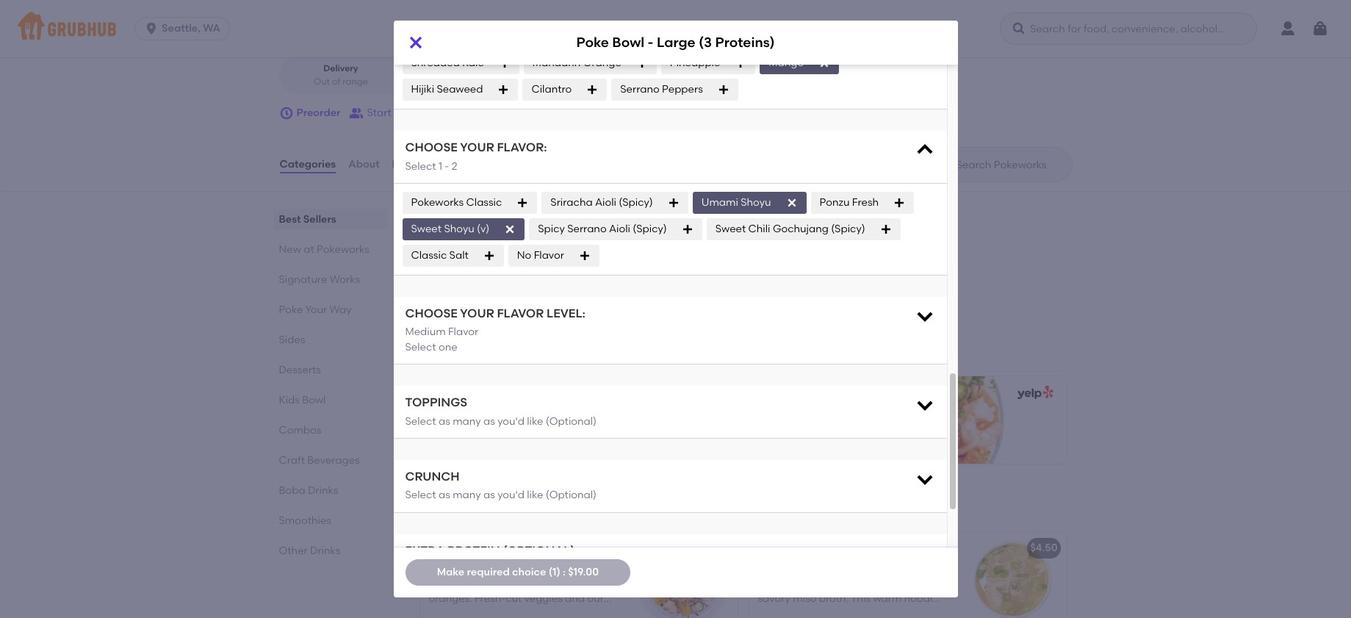 Task type: vqa. For each thing, say whether or not it's contained in the screenshot.
2nd YOUR from the bottom of the page
yes



Task type: locate. For each thing, give the bounding box(es) containing it.
0 vertical spatial at
[[304, 243, 314, 256]]

like down grubhub
[[527, 415, 543, 427]]

- for regular
[[485, 416, 489, 428]]

1 horizontal spatial proteins)
[[715, 34, 775, 51]]

order inside button
[[426, 106, 453, 119]]

$15.65 down toppings
[[431, 433, 462, 446]]

- left regular
[[485, 416, 489, 428]]

seaweed
[[437, 83, 483, 95]]

reviews
[[392, 158, 433, 170]]

select down crunch
[[405, 489, 436, 502]]

2 horizontal spatial pokeworks
[[476, 498, 560, 516]]

you'd up the extra protein (optional)
[[498, 489, 525, 502]]

0 vertical spatial poke
[[577, 34, 609, 51]]

drinks for other drinks
[[310, 545, 341, 557]]

wa
[[203, 22, 220, 35]]

off
[[446, 231, 460, 243]]

on for off
[[486, 248, 499, 261]]

1 horizontal spatial with
[[847, 607, 868, 618]]

you'd
[[498, 415, 525, 427], [498, 489, 525, 502]]

sellers for best sellers most ordered on grubhub
[[455, 330, 506, 348]]

1 horizontal spatial classic
[[466, 196, 502, 209]]

sellers for best sellers
[[303, 213, 336, 226]]

(optional) right (2
[[546, 415, 597, 427]]

medium
[[405, 326, 446, 338]]

sweet down umami shoyu
[[716, 223, 746, 235]]

pokeworks classic
[[411, 196, 502, 209]]

sellers down categories "button"
[[303, 213, 336, 226]]

many for toppings
[[453, 415, 481, 427]]

select inside toppings select as many as you'd like (optional)
[[405, 415, 436, 427]]

(optional) inside crunch select as many as you'd like (optional)
[[546, 489, 597, 502]]

sweet left onion
[[513, 30, 544, 43]]

many down toppings
[[453, 415, 481, 427]]

order right correct
[[591, 26, 614, 37]]

aioli up the spicy serrano aioli (spicy)
[[595, 196, 617, 209]]

1 horizontal spatial $19.00
[[760, 433, 791, 446]]

bowl
[[612, 34, 645, 51], [302, 394, 326, 406], [458, 416, 483, 428], [495, 542, 520, 554]]

0 vertical spatial •
[[403, 3, 407, 16]]

sweet chili gochujang (spicy)
[[716, 223, 865, 235]]

salt
[[449, 249, 469, 261]]

bowl inside poke bowl - regular (2 proteins) $15.65
[[458, 416, 483, 428]]

1 horizontal spatial poke
[[431, 416, 456, 428]]

1 horizontal spatial way
[[361, 3, 383, 16]]

1 vertical spatial choose
[[405, 306, 458, 320]]

your left flavor:
[[460, 140, 494, 154]]

protein
[[448, 544, 500, 558]]

bowl for poke bowl - regular (2 proteins) $15.65
[[458, 416, 483, 428]]

0 vertical spatial new at pokeworks
[[279, 243, 370, 256]]

0 horizontal spatial of
[[332, 76, 341, 86]]

0 vertical spatial way
[[361, 3, 383, 16]]

mandarin
[[533, 57, 581, 69]]

drinks down craft beverages
[[308, 484, 338, 497]]

-
[[648, 34, 654, 51], [445, 160, 449, 172], [485, 416, 489, 428]]

2 horizontal spatial poke
[[577, 34, 609, 51]]

sweet
[[513, 30, 544, 43], [722, 30, 752, 43], [411, 223, 442, 235], [716, 223, 746, 235]]

ordered
[[444, 351, 483, 363]]

1 vertical spatial (optional)
[[546, 489, 597, 502]]

poke inside poke bowl - regular (2 proteins) $15.65
[[431, 416, 456, 428]]

on inside $3 off offer valid on first orders of $15 or more.
[[486, 248, 499, 261]]

1 horizontal spatial sellers
[[455, 330, 506, 348]]

0 horizontal spatial shoyu
[[444, 223, 475, 235]]

as
[[439, 415, 450, 427], [484, 415, 495, 427], [439, 489, 450, 502], [484, 489, 495, 502]]

you'd inside crunch select as many as you'd like (optional)
[[498, 489, 525, 502]]

0 vertical spatial new
[[279, 243, 301, 256]]

svg image inside main navigation navigation
[[1312, 20, 1330, 37]]

0 vertical spatial serrano
[[620, 83, 660, 95]]

2 (optional) from the top
[[546, 489, 597, 502]]

drinks
[[308, 484, 338, 497], [310, 545, 341, 557]]

2 choose from the top
[[405, 306, 458, 320]]

of inside delivery out of range
[[332, 76, 341, 86]]

bowl right kids
[[302, 394, 326, 406]]

1 your from the top
[[460, 140, 494, 154]]

poke down toppings
[[431, 416, 456, 428]]

sweet for sweet chili gochujang (spicy)
[[716, 223, 746, 235]]

2 you'd from the top
[[498, 489, 525, 502]]

1 vertical spatial •
[[459, 76, 463, 86]]

delivery
[[324, 63, 358, 74]]

savory
[[758, 593, 791, 605]]

0 vertical spatial you'd
[[498, 415, 525, 427]]

poke your way
[[279, 304, 352, 316]]

select inside choose your flavor: select 1 - 2
[[405, 160, 436, 172]]

shoyu right the $3
[[444, 223, 475, 235]]

grubhub
[[501, 351, 546, 363]]

sweet left off on the top left of page
[[411, 223, 442, 235]]

svg image
[[144, 21, 159, 36], [1012, 21, 1027, 36], [591, 31, 603, 43], [735, 57, 747, 69], [498, 84, 510, 96], [587, 84, 598, 96], [279, 106, 294, 121], [517, 197, 529, 209], [668, 197, 680, 209], [786, 197, 798, 209], [894, 197, 905, 209], [504, 223, 516, 235], [682, 223, 694, 235], [880, 223, 892, 235], [483, 250, 495, 262], [915, 306, 935, 326], [915, 469, 935, 489], [915, 543, 935, 563]]

like for toppings
[[527, 415, 543, 427]]

choose inside choose your flavor: select 1 - 2
[[405, 140, 458, 154]]

new
[[279, 243, 301, 256], [417, 498, 452, 516]]

0 vertical spatial flavor
[[534, 249, 564, 261]]

cilantro
[[532, 83, 572, 95]]

with
[[758, 578, 779, 590], [847, 607, 868, 618]]

(spicy) for spicy serrano aioli (spicy)
[[633, 223, 667, 235]]

way
[[361, 3, 383, 16], [330, 304, 352, 316]]

0 horizontal spatial way
[[330, 304, 352, 316]]

poke up the orange
[[577, 34, 609, 51]]

222
[[297, 3, 315, 16]]

2 many from the top
[[453, 489, 481, 502]]

sellers inside best sellers most ordered on grubhub
[[455, 330, 506, 348]]

new down crunch
[[417, 498, 452, 516]]

1 vertical spatial like
[[527, 489, 543, 502]]

serrano left the peppers at top
[[620, 83, 660, 95]]

1 vertical spatial pokeworks
[[317, 243, 370, 256]]

+
[[725, 542, 731, 554]]

classic up '(v)'
[[466, 196, 502, 209]]

and
[[902, 578, 922, 590]]

1 vertical spatial drinks
[[310, 545, 341, 557]]

Search Pokeworks search field
[[955, 158, 1068, 172]]

see details button
[[432, 286, 487, 312]]

your down details
[[460, 306, 494, 320]]

pokeworks up (optional)
[[476, 498, 560, 516]]

$19.00 inside button
[[760, 433, 791, 446]]

option group
[[279, 57, 531, 94]]

0 horizontal spatial pokeworks
[[317, 243, 370, 256]]

1 vertical spatial sellers
[[455, 330, 506, 348]]

proteins)
[[715, 34, 775, 51], [546, 416, 591, 428]]

2 vertical spatial poke
[[431, 416, 456, 428]]

1 vertical spatial best
[[417, 330, 451, 348]]

(spicy) down ponzu fresh
[[831, 223, 865, 235]]

mandarin orange
[[533, 57, 622, 69]]

choose inside the choose your flavor level: medium flavor select one
[[405, 306, 458, 320]]

ne
[[386, 3, 400, 16]]

0 vertical spatial proteins)
[[715, 34, 775, 51]]

your inside the choose your flavor level: medium flavor select one
[[460, 306, 494, 320]]

0 horizontal spatial $15.65
[[431, 433, 462, 446]]

new at pokeworks up signature works
[[279, 243, 370, 256]]

1 horizontal spatial at
[[456, 498, 472, 516]]

1 (optional) from the top
[[546, 415, 597, 427]]

on for sellers
[[486, 351, 498, 363]]

1 like from the top
[[527, 415, 543, 427]]

- right 1
[[445, 160, 449, 172]]

on left the first
[[486, 248, 499, 261]]

you'd inside toppings select as many as you'd like (optional)
[[498, 415, 525, 427]]

seattle, wa
[[162, 22, 220, 35]]

1 horizontal spatial serrano
[[620, 83, 660, 95]]

proteins) right (2
[[546, 416, 591, 428]]

0 vertical spatial shoyu
[[741, 196, 771, 209]]

promo image
[[608, 242, 662, 295]]

$15.65 +
[[694, 542, 731, 554]]

1 many from the top
[[453, 415, 481, 427]]

1 vertical spatial aioli
[[609, 223, 631, 235]]

2 like from the top
[[527, 489, 543, 502]]

1 horizontal spatial flavor
[[534, 249, 564, 261]]

1 vertical spatial $19.00
[[568, 566, 599, 578]]

1 vertical spatial classic
[[411, 249, 447, 261]]

2 vertical spatial pokeworks
[[476, 498, 560, 516]]

with up savory
[[758, 578, 779, 590]]

1 select from the top
[[405, 160, 436, 172]]

correct
[[556, 26, 588, 37]]

of left $15
[[556, 248, 566, 261]]

0 vertical spatial -
[[648, 34, 654, 51]]

proteins) right (3
[[715, 34, 775, 51]]

best up most
[[417, 330, 451, 348]]

1 vertical spatial proteins)
[[546, 416, 591, 428]]

2 your from the top
[[460, 306, 494, 320]]

best inside best sellers most ordered on grubhub
[[417, 330, 451, 348]]

about
[[348, 158, 380, 170]]

smoothies
[[279, 515, 331, 527]]

see
[[432, 292, 450, 305]]

poke left your
[[279, 304, 303, 316]]

1 vertical spatial way
[[330, 304, 352, 316]]

crunch select as many as you'd like (optional)
[[405, 470, 597, 502]]

as down crunch
[[439, 489, 450, 502]]

sellers
[[303, 213, 336, 226], [455, 330, 506, 348]]

mango
[[769, 57, 804, 69]]

choose down see
[[405, 306, 458, 320]]

0 horizontal spatial poke
[[279, 304, 303, 316]]

flavor right no
[[534, 249, 564, 261]]

other drinks
[[279, 545, 341, 557]]

0 vertical spatial your
[[460, 140, 494, 154]]

mi
[[446, 76, 456, 86]]

craft beverages
[[279, 454, 360, 467]]

1 horizontal spatial •
[[459, 76, 463, 86]]

flavor up one
[[448, 326, 479, 338]]

1 horizontal spatial new
[[417, 498, 452, 516]]

classic up or
[[411, 249, 447, 261]]

gochujang
[[773, 223, 829, 235]]

way left "ne"
[[361, 3, 383, 16]]

way for bellevue
[[361, 3, 383, 16]]

pickup 6.0 mi • 10–20 min
[[430, 63, 508, 86]]

(3
[[699, 34, 712, 51]]

on inside best sellers most ordered on grubhub
[[486, 351, 498, 363]]

0 vertical spatial pokeworks
[[411, 196, 464, 209]]

at up lobster
[[456, 498, 472, 516]]

at down the best sellers
[[304, 243, 314, 256]]

choose up 1
[[405, 140, 458, 154]]

about button
[[348, 138, 380, 191]]

many inside crunch select as many as you'd like (optional)
[[453, 489, 481, 502]]

0 vertical spatial order
[[591, 26, 614, 37]]

many down crunch
[[453, 489, 481, 502]]

1 vertical spatial flavor
[[448, 326, 479, 338]]

on right ordered on the left
[[486, 351, 498, 363]]

select down toppings
[[405, 415, 436, 427]]

flavor inside the choose your flavor level: medium flavor select one
[[448, 326, 479, 338]]

your inside choose your flavor: select 1 - 2
[[460, 140, 494, 154]]

best down categories "button"
[[279, 213, 301, 226]]

0 vertical spatial on
[[486, 248, 499, 261]]

flavor
[[497, 306, 544, 320]]

you'd left (2
[[498, 415, 525, 427]]

delicate
[[781, 578, 822, 590]]

0 vertical spatial choose
[[405, 140, 458, 154]]

umami
[[702, 196, 739, 209]]

one
[[439, 341, 458, 353]]

(spicy) up the spicy serrano aioli (spicy)
[[619, 196, 653, 209]]

delivery out of range
[[314, 63, 368, 86]]

kids
[[279, 394, 300, 406]]

0 horizontal spatial proteins)
[[546, 416, 591, 428]]

0 horizontal spatial best
[[279, 213, 301, 226]]

0 vertical spatial sellers
[[303, 213, 336, 226]]

:
[[563, 566, 566, 578]]

1 you'd from the top
[[498, 415, 525, 427]]

1 horizontal spatial shoyu
[[741, 196, 771, 209]]

range
[[343, 76, 368, 86]]

0 vertical spatial drinks
[[308, 484, 338, 497]]

onion
[[546, 30, 576, 43]]

1 vertical spatial many
[[453, 489, 481, 502]]

0 vertical spatial $15.65
[[431, 433, 462, 446]]

bowl up the orange
[[612, 34, 645, 51]]

flavor
[[534, 249, 564, 261], [448, 326, 479, 338]]

• right mi in the left top of the page
[[459, 76, 463, 86]]

proteins) for poke bowl - regular (2 proteins) $15.65
[[546, 416, 591, 428]]

• right "ne"
[[403, 3, 407, 16]]

0 vertical spatial like
[[527, 415, 543, 427]]

soup
[[841, 542, 867, 554]]

1 vertical spatial $15.65
[[694, 542, 725, 554]]

- inside poke bowl - regular (2 proteins) $15.65
[[485, 416, 489, 428]]

• inside pickup 6.0 mi • 10–20 min
[[459, 76, 463, 86]]

1 vertical spatial order
[[426, 106, 453, 119]]

pokeworks
[[411, 196, 464, 209], [317, 243, 370, 256], [476, 498, 560, 516]]

(optional) inside toppings select as many as you'd like (optional)
[[546, 415, 597, 427]]

cabbage
[[625, 30, 673, 43]]

(425) 214-1182 button
[[410, 3, 476, 18]]

2 horizontal spatial -
[[648, 34, 654, 51]]

new at pokeworks up luxe lobster bowl
[[417, 498, 560, 516]]

1 vertical spatial -
[[445, 160, 449, 172]]

is
[[785, 607, 792, 618]]

orange
[[583, 57, 622, 69]]

0 horizontal spatial with
[[758, 578, 779, 590]]

your
[[460, 140, 494, 154], [460, 306, 494, 320]]

svg image
[[1312, 20, 1330, 37], [688, 31, 700, 43], [407, 34, 424, 51], [499, 57, 511, 69], [636, 57, 648, 69], [819, 57, 831, 69], [718, 84, 730, 96], [915, 140, 935, 160], [579, 250, 591, 262], [915, 395, 935, 415]]

sellers up ordered on the left
[[455, 330, 506, 348]]

0 vertical spatial best
[[279, 213, 301, 226]]

0 horizontal spatial -
[[445, 160, 449, 172]]

serrano up $15
[[567, 223, 607, 235]]

way right your
[[330, 304, 352, 316]]

drinks for boba drinks
[[308, 484, 338, 497]]

select left 1
[[405, 160, 436, 172]]

luxe lobster bowl image
[[627, 532, 738, 618]]

(spicy) up "promo" image
[[633, 223, 667, 235]]

$3
[[432, 231, 443, 243]]

select inside crunch select as many as you'd like (optional)
[[405, 489, 436, 502]]

0 horizontal spatial flavor
[[448, 326, 479, 338]]

1 horizontal spatial -
[[485, 416, 489, 428]]

shoyu for umami
[[741, 196, 771, 209]]

many inside toppings select as many as you'd like (optional)
[[453, 415, 481, 427]]

proteins) inside poke bowl - regular (2 proteins) $15.65
[[546, 416, 591, 428]]

1 horizontal spatial of
[[556, 248, 566, 261]]

1 horizontal spatial new at pokeworks
[[417, 498, 560, 516]]

2 select from the top
[[405, 341, 436, 353]]

1 vertical spatial at
[[456, 498, 472, 516]]

1 horizontal spatial best
[[417, 330, 451, 348]]

$3 off offer valid on first orders of $15 or more.
[[432, 231, 584, 276]]

pokeworks up works
[[317, 243, 370, 256]]

shoyu up chili
[[741, 196, 771, 209]]

categories
[[280, 158, 336, 170]]

option group containing delivery out of range
[[279, 57, 531, 94]]

miso
[[793, 593, 817, 605]]

cucumber
[[411, 30, 465, 43]]

1 vertical spatial you'd
[[498, 489, 525, 502]]

0 vertical spatial of
[[332, 76, 341, 86]]

of down the delivery
[[332, 76, 341, 86]]

1 vertical spatial shoyu
[[444, 223, 475, 235]]

new up signature
[[279, 243, 301, 256]]

no flavor
[[517, 249, 564, 261]]

3 select from the top
[[405, 415, 436, 427]]

good
[[367, 26, 391, 37]]

1 vertical spatial on
[[486, 351, 498, 363]]

1 vertical spatial of
[[556, 248, 566, 261]]

order down hijiki seaweed on the left
[[426, 106, 453, 119]]

0 vertical spatial (optional)
[[546, 415, 597, 427]]

drinks right other
[[310, 545, 341, 557]]

like up (optional)
[[527, 489, 543, 502]]

bowl down toppings
[[458, 416, 483, 428]]

sweet left corn at the top of the page
[[722, 30, 752, 43]]

- left large in the top of the page
[[648, 34, 654, 51]]

$15.65
[[431, 433, 462, 446], [694, 542, 725, 554]]

1 choose from the top
[[405, 140, 458, 154]]

your for flavor:
[[460, 140, 494, 154]]

spicy
[[538, 223, 565, 235]]

sweet for sweet corn
[[722, 30, 752, 43]]

0 vertical spatial $19.00
[[760, 433, 791, 446]]

with down this
[[847, 607, 868, 618]]

choose for flavor
[[405, 306, 458, 320]]

0 vertical spatial classic
[[466, 196, 502, 209]]

pokeworks up "sweet shoyu (v)"
[[411, 196, 464, 209]]

level:
[[547, 306, 586, 320]]

best for best sellers most ordered on grubhub
[[417, 330, 451, 348]]

like inside crunch select as many as you'd like (optional)
[[527, 489, 543, 502]]

0 horizontal spatial order
[[426, 106, 453, 119]]

new at pokeworks
[[279, 243, 370, 256], [417, 498, 560, 516]]

4 select from the top
[[405, 489, 436, 502]]

(optional) up (optional)
[[546, 489, 597, 502]]

(2
[[534, 416, 544, 428]]

2 vertical spatial -
[[485, 416, 489, 428]]

0 vertical spatial many
[[453, 415, 481, 427]]

$15.65 left chicken
[[694, 542, 725, 554]]

select down medium
[[405, 341, 436, 353]]

aioli down sriracha aioli (spicy)
[[609, 223, 631, 235]]

like inside toppings select as many as you'd like (optional)
[[527, 415, 543, 427]]

0 horizontal spatial sellers
[[303, 213, 336, 226]]



Task type: describe. For each thing, give the bounding box(es) containing it.
0 horizontal spatial •
[[403, 3, 407, 16]]

way for your
[[330, 304, 352, 316]]

works
[[330, 273, 360, 286]]

as down toppings
[[439, 415, 450, 427]]

(v)
[[477, 223, 490, 235]]

best for best sellers
[[279, 213, 301, 226]]

chili
[[749, 223, 771, 235]]

garnished
[[795, 607, 845, 618]]

people icon image
[[349, 106, 364, 121]]

ponzu fresh
[[820, 196, 879, 209]]

222 bellevue way ne • (425) 214-1182
[[297, 3, 476, 16]]

(optional) for crunch
[[546, 489, 597, 502]]

svg image inside preorder button
[[279, 106, 294, 121]]

0 horizontal spatial classic
[[411, 249, 447, 261]]

broth.
[[819, 593, 849, 605]]

make required choice (1) : $19.00
[[437, 566, 599, 578]]

regular
[[492, 416, 531, 428]]

kids bowl
[[279, 394, 326, 406]]

main navigation navigation
[[0, 0, 1352, 57]]

toppings select as many as you'd like (optional)
[[405, 395, 597, 427]]

crunch
[[405, 470, 460, 483]]

pickup
[[454, 63, 484, 74]]

offer
[[432, 248, 457, 261]]

svg image inside seattle, wa button
[[144, 21, 159, 36]]

corn
[[755, 30, 779, 43]]

out
[[314, 76, 330, 86]]

of inside $3 off offer valid on first orders of $15 or more.
[[556, 248, 566, 261]]

noodle
[[802, 542, 839, 554]]

1 vertical spatial with
[[847, 607, 868, 618]]

as left (2
[[484, 415, 495, 427]]

breast
[[836, 563, 868, 575]]

sweet for sweet shoyu (v)
[[411, 223, 442, 235]]

details
[[453, 292, 487, 305]]

signature works
[[279, 273, 360, 286]]

other
[[279, 545, 308, 557]]

shredded
[[411, 57, 460, 69]]

- inside choose your flavor: select 1 - 2
[[445, 160, 449, 172]]

0 vertical spatial with
[[758, 578, 779, 590]]

onions.
[[902, 607, 937, 618]]

orders
[[522, 248, 554, 261]]

1 horizontal spatial order
[[591, 26, 614, 37]]

poke bowl - regular (2 proteins) $15.65
[[431, 416, 591, 446]]

sweet shoyu (v)
[[411, 223, 490, 235]]

good food
[[367, 26, 413, 37]]

flavor:
[[497, 140, 547, 154]]

many for crunch
[[453, 489, 481, 502]]

as up luxe lobster bowl
[[484, 489, 495, 502]]

combos
[[279, 424, 321, 437]]

beverages
[[307, 454, 360, 467]]

sweet for sweet onion
[[513, 30, 544, 43]]

$15.65 inside poke bowl - regular (2 proteins) $15.65
[[431, 433, 462, 446]]

more.
[[444, 263, 473, 276]]

preorder
[[297, 106, 341, 119]]

proteins) for poke bowl - large (3 proteins)
[[715, 34, 775, 51]]

ponzu
[[820, 196, 850, 209]]

shoyu for sweet
[[444, 223, 475, 235]]

poke for poke bowl - large (3 proteins)
[[577, 34, 609, 51]]

chicken noodle soup
[[758, 542, 867, 554]]

hijiki seaweed
[[411, 83, 483, 95]]

0 horizontal spatial new
[[279, 243, 301, 256]]

222 bellevue way ne button
[[297, 2, 400, 18]]

sweet onion
[[513, 30, 576, 43]]

boba
[[279, 484, 305, 497]]

0 horizontal spatial at
[[304, 243, 314, 256]]

fresh
[[852, 196, 879, 209]]

0 vertical spatial aioli
[[595, 196, 617, 209]]

hijiki
[[411, 83, 434, 95]]

bowl for kids bowl
[[302, 394, 326, 406]]

lobster
[[455, 542, 493, 554]]

best sellers
[[279, 213, 336, 226]]

poke bowl - large (3 proteins)
[[577, 34, 775, 51]]

spicy serrano aioli (spicy)
[[538, 223, 667, 235]]

min
[[492, 76, 508, 86]]

1 vertical spatial new
[[417, 498, 452, 516]]

first
[[501, 248, 519, 261]]

bowl for poke bowl - large (3 proteins)
[[612, 34, 645, 51]]

1
[[439, 160, 442, 172]]

(1)
[[549, 566, 561, 578]]

search icon image
[[933, 156, 951, 173]]

like for crunch
[[527, 489, 543, 502]]

1 vertical spatial new at pokeworks
[[417, 498, 560, 516]]

seattle,
[[162, 22, 201, 35]]

choice
[[512, 566, 546, 578]]

choose your flavor level: medium flavor select one
[[405, 306, 586, 353]]

6.0
[[430, 76, 443, 86]]

(optional) for toppings
[[546, 415, 597, 427]]

poke for poke your way
[[279, 304, 303, 316]]

choose your flavor: select 1 - 2
[[405, 140, 547, 172]]

$15
[[568, 248, 584, 261]]

$19.00 button
[[749, 377, 1067, 464]]

umami shoyu
[[702, 196, 771, 209]]

kale
[[462, 57, 484, 69]]

combined
[[870, 563, 921, 575]]

chicken
[[758, 542, 800, 554]]

choose for flavor:
[[405, 140, 458, 154]]

extra
[[405, 544, 445, 558]]

large
[[657, 34, 696, 51]]

boba drinks
[[279, 484, 338, 497]]

you'd for crunch
[[498, 489, 525, 502]]

(spicy) for sweet chili gochujang (spicy)
[[831, 223, 865, 235]]

classic salt
[[411, 249, 469, 261]]

see details
[[432, 292, 487, 305]]

1 horizontal spatial $15.65
[[694, 542, 725, 554]]

no
[[517, 249, 532, 261]]

make
[[437, 566, 465, 578]]

you'd for toppings
[[498, 415, 525, 427]]

select inside the choose your flavor level: medium flavor select one
[[405, 341, 436, 353]]

chicken noodle soup image
[[957, 532, 1067, 618]]

1 vertical spatial serrano
[[567, 223, 607, 235]]

our
[[924, 578, 941, 590]]

serrano peppers
[[620, 83, 703, 95]]

ramen
[[825, 578, 858, 590]]

1 horizontal spatial pokeworks
[[411, 196, 464, 209]]

reviews button
[[391, 138, 434, 191]]

$4.50
[[1031, 542, 1058, 554]]

luxe
[[429, 542, 452, 554]]

sriracha
[[551, 196, 593, 209]]

your for flavor
[[460, 306, 494, 320]]

- for large
[[648, 34, 654, 51]]

yelp image
[[1015, 386, 1054, 400]]

bowl up make required choice (1) : $19.00 on the bottom
[[495, 542, 520, 554]]

(425)
[[410, 3, 435, 16]]

0 horizontal spatial $19.00
[[568, 566, 599, 578]]

craft
[[279, 454, 305, 467]]

0 horizontal spatial new at pokeworks
[[279, 243, 370, 256]]

noodles
[[860, 578, 899, 590]]

bellevue
[[317, 3, 359, 16]]



